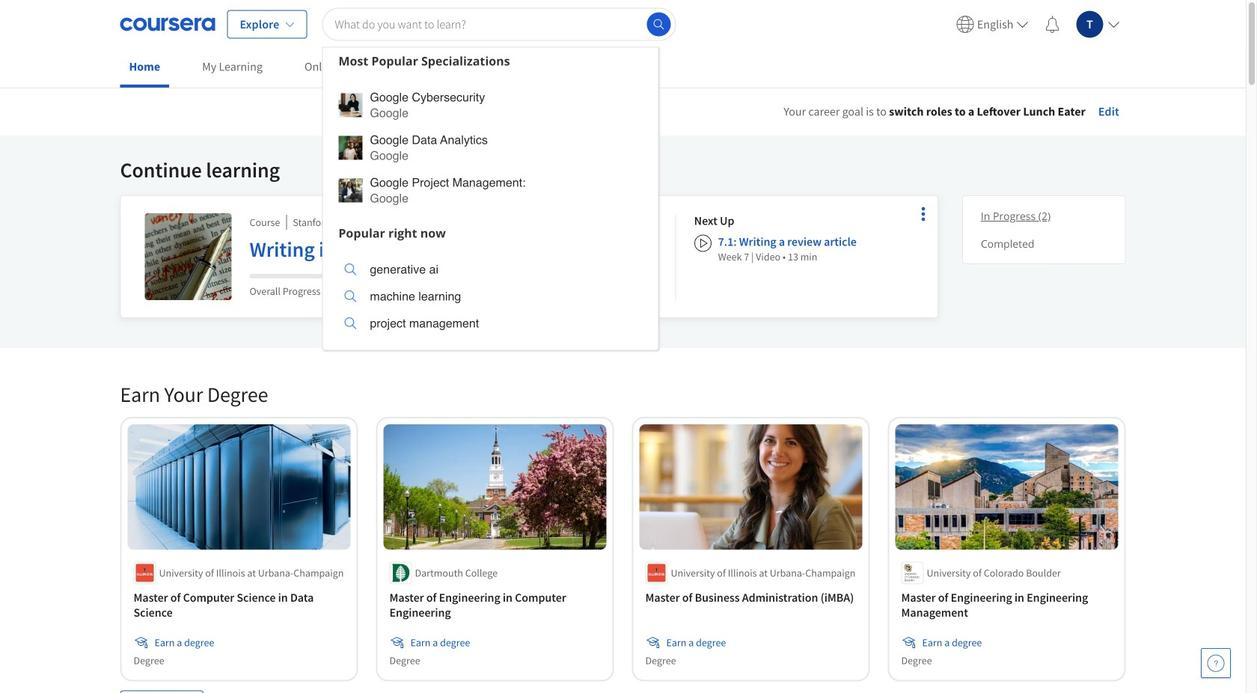 Task type: locate. For each thing, give the bounding box(es) containing it.
0 vertical spatial list box
[[323, 75, 658, 220]]

coursera image
[[120, 12, 215, 36]]

1 list box from the top
[[323, 75, 658, 220]]

suggestion image image
[[339, 93, 363, 117], [339, 136, 363, 160], [339, 179, 363, 203], [345, 264, 357, 276], [345, 291, 357, 303], [345, 317, 357, 329]]

None search field
[[322, 8, 677, 351]]

earn your degree collection element
[[111, 357, 1136, 693]]

list box
[[323, 75, 658, 220], [323, 247, 658, 350]]

1 vertical spatial list box
[[323, 247, 658, 350]]

region
[[712, 124, 1199, 254]]

writing in the sciences image
[[145, 213, 232, 300]]



Task type: describe. For each thing, give the bounding box(es) containing it.
2 list box from the top
[[323, 247, 658, 350]]

help center image
[[1208, 654, 1226, 672]]

autocomplete results list box
[[322, 47, 659, 351]]

more option for writing in the sciences image
[[913, 204, 934, 225]]

What do you want to learn? text field
[[322, 8, 677, 41]]



Task type: vqa. For each thing, say whether or not it's contained in the screenshot.
topmost "Coursera"
no



